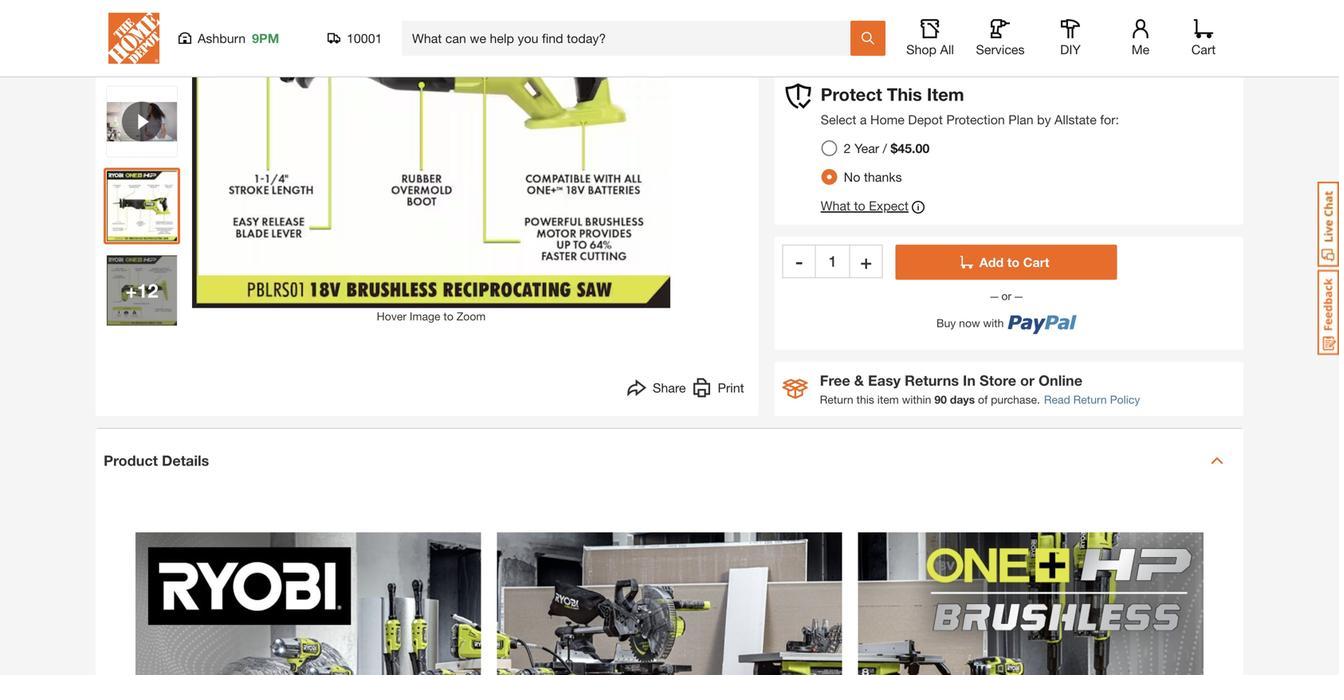 Task type: describe. For each thing, give the bounding box(es) containing it.
free button
[[929, 0, 1066, 47]]

feedback link image
[[1318, 270, 1340, 356]]

what
[[821, 198, 851, 213]]

product
[[104, 452, 158, 469]]

policy
[[1111, 393, 1141, 406]]

no
[[844, 169, 861, 185]]

+ button
[[850, 245, 883, 278]]

depot
[[909, 112, 943, 127]]

product details
[[104, 452, 209, 469]]

the home depot logo image
[[108, 13, 159, 64]]

ryobi power tool combo kits pblck303k 40.2 image
[[107, 171, 177, 241]]

ryobi power tool combo kits pblck303k a0.3 image
[[107, 255, 177, 326]]

what to expect button
[[821, 198, 925, 217]]

thanks
[[864, 169, 902, 185]]

1 horizontal spatial cart
[[1192, 42, 1216, 57]]

add
[[980, 255, 1004, 270]]

hover image to zoom button
[[192, 0, 671, 325]]

by
[[1038, 112, 1052, 127]]

2
[[844, 141, 851, 156]]

- button
[[783, 245, 816, 278]]

to for add
[[1008, 255, 1020, 270]]

to inside hover image to zoom button
[[444, 310, 454, 323]]

hover
[[377, 310, 407, 323]]

free
[[820, 372, 851, 389]]

-
[[796, 250, 803, 273]]

0 horizontal spatial or
[[999, 289, 1015, 303]]

services button
[[975, 19, 1026, 57]]

online
[[1039, 372, 1083, 389]]

2 return from the left
[[1074, 393, 1107, 406]]

product details button
[[96, 429, 1244, 493]]

purchase.
[[991, 393, 1041, 406]]

easy
[[868, 372, 901, 389]]

plan
[[1009, 112, 1034, 127]]

days
[[950, 393, 975, 406]]

year
[[855, 141, 880, 156]]

+ for +
[[861, 250, 872, 273]]

in
[[963, 372, 976, 389]]

+ 12
[[126, 279, 158, 302]]

returns
[[905, 372, 959, 389]]

2 year / $45.00
[[844, 141, 930, 156]]

10001 button
[[328, 30, 383, 46]]

What can we help you find today? search field
[[412, 22, 850, 55]]

option group containing 2 year /
[[816, 134, 943, 191]]

this
[[857, 393, 875, 406]]

shop all
[[907, 42, 955, 57]]

me
[[1132, 42, 1150, 57]]

of
[[979, 393, 988, 406]]

protect this item select a home depot protection plan by allstate for:
[[821, 84, 1120, 127]]

shop
[[907, 42, 937, 57]]

store
[[980, 372, 1017, 389]]

add to cart
[[980, 255, 1050, 270]]

zoom
[[457, 310, 486, 323]]

to for what
[[854, 198, 866, 213]]

services
[[976, 42, 1025, 57]]



Task type: locate. For each thing, give the bounding box(es) containing it.
&
[[855, 372, 864, 389]]

return
[[820, 393, 854, 406], [1074, 393, 1107, 406]]

cart inside button
[[1024, 255, 1050, 270]]

0 vertical spatial or
[[999, 289, 1015, 303]]

2 vertical spatial to
[[444, 310, 454, 323]]

buy
[[937, 317, 956, 330]]

print button
[[693, 378, 745, 402]]

90
[[935, 393, 947, 406]]

allstate
[[1055, 112, 1097, 127]]

shop all button
[[905, 19, 956, 57]]

expect
[[869, 198, 909, 213]]

or up purchase. in the right bottom of the page
[[1021, 372, 1035, 389]]

diy button
[[1045, 19, 1097, 57]]

or inside 'free & easy returns in store or online return this item within 90 days of purchase. read return policy'
[[1021, 372, 1035, 389]]

ashburn
[[198, 31, 246, 46]]

12
[[137, 279, 158, 302]]

6313557321112 image
[[107, 2, 177, 72]]

option group
[[816, 134, 943, 191]]

buy now with
[[937, 317, 1004, 330]]

select
[[821, 112, 857, 127]]

within
[[902, 393, 932, 406]]

1 vertical spatial cart
[[1024, 255, 1050, 270]]

to
[[854, 198, 866, 213], [1008, 255, 1020, 270], [444, 310, 454, 323]]

free & easy returns in store or online return this item within 90 days of purchase. read return policy
[[820, 372, 1141, 406]]

what to expect
[[821, 198, 909, 213]]

0 vertical spatial to
[[854, 198, 866, 213]]

print
[[718, 380, 745, 395]]

1 horizontal spatial return
[[1074, 393, 1107, 406]]

cart right add
[[1024, 255, 1050, 270]]

/
[[883, 141, 888, 156]]

share button
[[628, 378, 686, 402]]

+
[[861, 250, 872, 273], [126, 279, 137, 302]]

free
[[938, 23, 967, 37]]

protection
[[947, 112, 1005, 127]]

image
[[410, 310, 441, 323]]

protect
[[821, 84, 883, 105]]

0 horizontal spatial return
[[820, 393, 854, 406]]

read
[[1045, 393, 1071, 406]]

cart
[[1192, 42, 1216, 57], [1024, 255, 1050, 270]]

to right add
[[1008, 255, 1020, 270]]

now
[[960, 317, 981, 330]]

return right read
[[1074, 393, 1107, 406]]

to right what at right top
[[854, 198, 866, 213]]

home
[[871, 112, 905, 127]]

share
[[653, 380, 686, 395]]

to inside what to expect button
[[854, 198, 866, 213]]

0 horizontal spatial to
[[444, 310, 454, 323]]

item
[[878, 393, 899, 406]]

me button
[[1116, 19, 1167, 57]]

details
[[162, 452, 209, 469]]

diy
[[1061, 42, 1081, 57]]

2 horizontal spatial to
[[1008, 255, 1020, 270]]

this
[[887, 84, 923, 105]]

to left zoom
[[444, 310, 454, 323]]

6319071847112 image
[[107, 86, 177, 157]]

10001
[[347, 31, 382, 46]]

or up buy now with button
[[999, 289, 1015, 303]]

caret image
[[1211, 454, 1224, 467]]

1 vertical spatial or
[[1021, 372, 1035, 389]]

cart link
[[1187, 19, 1222, 57]]

+ for + 12
[[126, 279, 137, 302]]

icon image
[[783, 379, 808, 399]]

0 vertical spatial cart
[[1192, 42, 1216, 57]]

None field
[[816, 245, 850, 278]]

0 horizontal spatial cart
[[1024, 255, 1050, 270]]

with
[[984, 317, 1004, 330]]

0 vertical spatial +
[[861, 250, 872, 273]]

buy now with button
[[896, 304, 1118, 334]]

9pm
[[252, 31, 279, 46]]

item
[[927, 84, 965, 105]]

1 return from the left
[[820, 393, 854, 406]]

1 horizontal spatial +
[[861, 250, 872, 273]]

cart right me
[[1192, 42, 1216, 57]]

$45.00
[[891, 141, 930, 156]]

or
[[999, 289, 1015, 303], [1021, 372, 1035, 389]]

1 vertical spatial to
[[1008, 255, 1020, 270]]

1 vertical spatial +
[[126, 279, 137, 302]]

live chat image
[[1318, 182, 1340, 267]]

read return policy link
[[1045, 391, 1141, 408]]

0 horizontal spatial +
[[126, 279, 137, 302]]

a
[[860, 112, 867, 127]]

no thanks
[[844, 169, 902, 185]]

return down free
[[820, 393, 854, 406]]

add to cart button
[[896, 245, 1118, 280]]

ashburn 9pm
[[198, 31, 279, 46]]

1 horizontal spatial to
[[854, 198, 866, 213]]

1 horizontal spatial or
[[1021, 372, 1035, 389]]

hover image to zoom
[[377, 310, 486, 323]]

to inside add to cart button
[[1008, 255, 1020, 270]]

all
[[941, 42, 955, 57]]

+ inside button
[[861, 250, 872, 273]]

for:
[[1101, 112, 1120, 127]]



Task type: vqa. For each thing, say whether or not it's contained in the screenshot.
protection
yes



